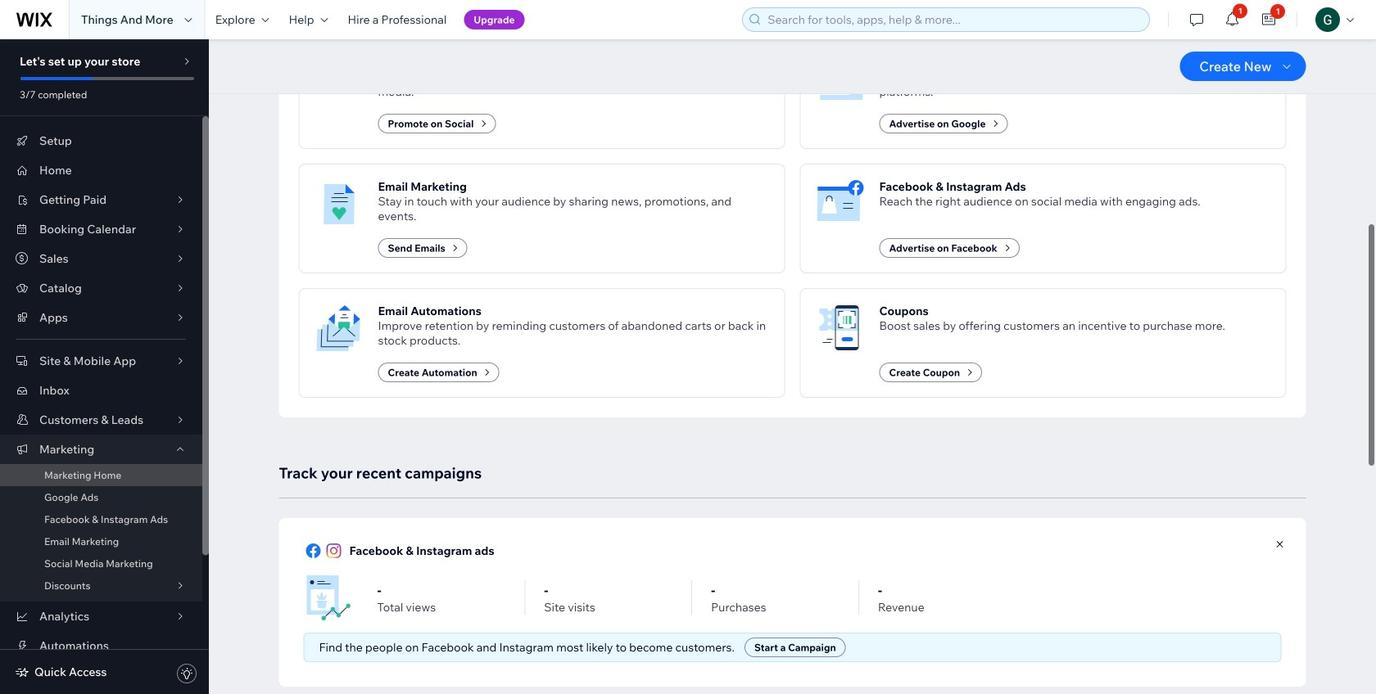 Task type: vqa. For each thing, say whether or not it's contained in the screenshot.
you corresponding to more
no



Task type: locate. For each thing, give the bounding box(es) containing it.
Search for tools, apps, help & more... field
[[763, 8, 1145, 31]]

fb ads image
[[304, 574, 353, 623]]



Task type: describe. For each thing, give the bounding box(es) containing it.
instagram icon image
[[323, 541, 345, 562]]

sidebar element
[[0, 39, 209, 695]]



